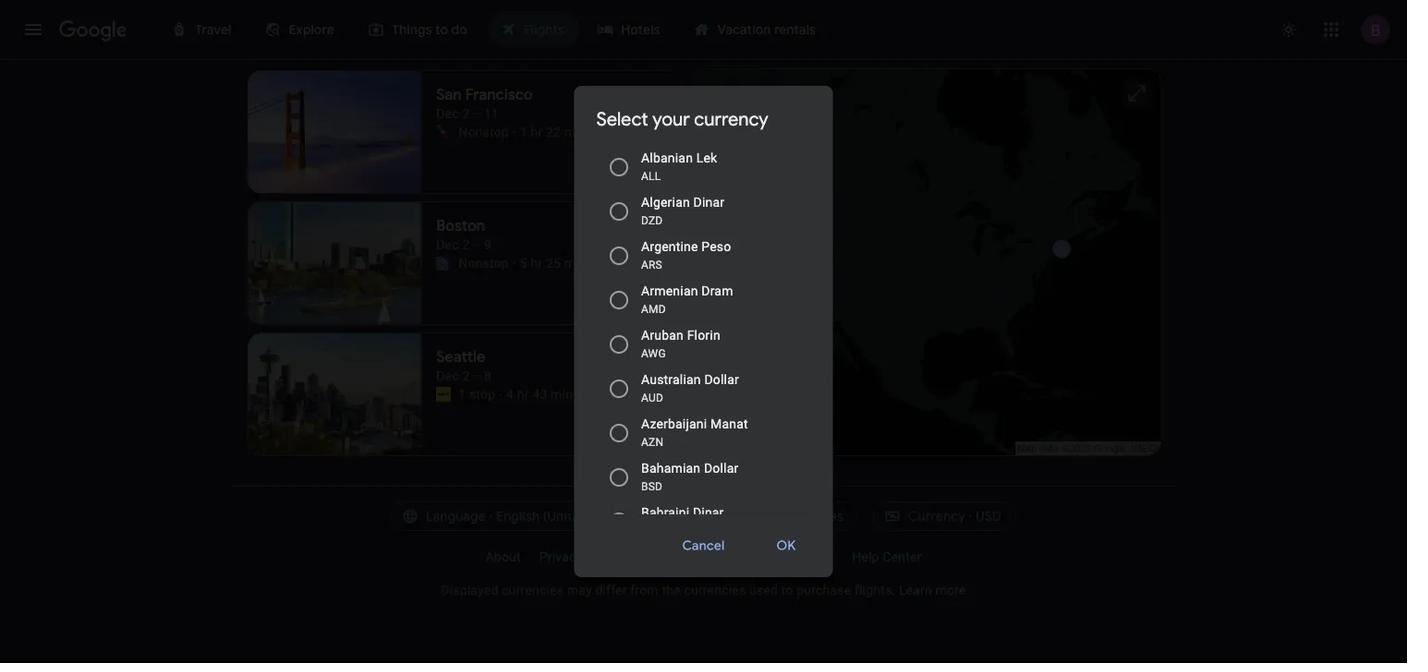Task type: vqa. For each thing, say whether or not it's contained in the screenshot.
'Dec' for Seattle
yes



Task type: locate. For each thing, give the bounding box(es) containing it.
awg
[[641, 347, 665, 360]]

25
[[546, 255, 561, 271]]

1
[[520, 124, 527, 140], [458, 387, 466, 402]]

1 dollar from the top
[[704, 372, 739, 387]]

english (united states)
[[496, 508, 634, 525]]

dinar inside algerian dinar dzd
[[693, 194, 724, 210]]

from
[[385, 34, 427, 58], [630, 582, 659, 598]]

158 US dollars text field
[[639, 297, 667, 313]]

0 vertical spatial hr
[[531, 124, 543, 140]]

min right 25
[[564, 255, 586, 271]]

98 US dollars text field
[[645, 165, 667, 182]]

0 vertical spatial dollar
[[704, 372, 739, 387]]

privacy link
[[530, 542, 592, 572]]

all
[[641, 170, 660, 183]]

1 for 1 stop
[[458, 387, 466, 402]]

hr right 4
[[517, 387, 529, 402]]

from left los
[[385, 34, 427, 58]]

1 vertical spatial 1
[[458, 387, 466, 402]]

aruban florin awg
[[641, 328, 720, 360]]

dollar for bahamian dollar
[[703, 461, 738, 476]]

dinar up cancel on the bottom of page
[[692, 505, 723, 520]]

1 horizontal spatial  image
[[513, 254, 516, 273]]

0 vertical spatial nonstop
[[458, 124, 509, 140]]

1 vertical spatial dec
[[436, 237, 459, 252]]

0 horizontal spatial from
[[385, 34, 427, 58]]

1 horizontal spatial from
[[630, 582, 659, 598]]

nonstop down 2 – 11
[[458, 124, 509, 140]]

dec inside boston dec 2 – 9
[[436, 237, 459, 252]]

dinar right algerian
[[693, 194, 724, 210]]

lek
[[696, 150, 717, 165]]

hr right the 5
[[531, 255, 543, 271]]

min right 43
[[551, 387, 573, 402]]

 image left the 5
[[513, 254, 516, 273]]

seattle
[[436, 348, 485, 367]]

 image
[[513, 123, 516, 141]]

1 vertical spatial min
[[564, 255, 586, 271]]

amd
[[641, 303, 665, 316]]

1 left 22
[[520, 124, 527, 140]]

1 vertical spatial dinar
[[692, 505, 723, 520]]

armenian dram amd
[[641, 283, 733, 316]]

(united
[[543, 508, 588, 525]]

0 vertical spatial dinar
[[693, 194, 724, 210]]

dec down san
[[436, 106, 459, 121]]

boston dec 2 – 9
[[436, 217, 492, 252]]

armenian
[[641, 283, 698, 298]]

join
[[657, 549, 682, 564]]

2 vertical spatial hr
[[517, 387, 529, 402]]

0 vertical spatial min
[[564, 124, 586, 140]]

 image left 4
[[499, 385, 503, 404]]

hr for seattle
[[517, 387, 529, 402]]

suggested trips from los angeles
[[245, 34, 534, 58]]

dollar inside australian dollar aud
[[704, 372, 739, 387]]

dollar up manat
[[704, 372, 739, 387]]

min right 22
[[564, 124, 586, 140]]

$158
[[639, 297, 667, 313]]

0 vertical spatial dec
[[436, 106, 459, 121]]

the
[[662, 582, 681, 598]]

1 stop
[[458, 387, 495, 402]]

dollar down the azerbaijani manat azn
[[703, 461, 738, 476]]

peso
[[701, 239, 731, 254]]

los
[[431, 34, 461, 58]]

dec for seattle
[[436, 368, 459, 383]]

0 vertical spatial  image
[[513, 254, 516, 273]]

aruban
[[641, 328, 683, 343]]

2 dec from the top
[[436, 237, 459, 252]]

 image
[[513, 254, 516, 273], [499, 385, 503, 404]]

0 vertical spatial from
[[385, 34, 427, 58]]

min for san francisco
[[564, 124, 586, 140]]

azerbaijani
[[641, 416, 707, 431]]

currencies down privacy link
[[502, 582, 564, 598]]

francisco
[[465, 85, 533, 104]]

from inside 'region'
[[385, 34, 427, 58]]

aud
[[641, 392, 663, 405]]

currencies down join user studies link
[[684, 582, 746, 598]]

usd
[[976, 508, 1002, 525]]

2 vertical spatial dec
[[436, 368, 459, 383]]

0 horizontal spatial currencies
[[502, 582, 564, 598]]

1 horizontal spatial 1
[[520, 124, 527, 140]]

may
[[567, 582, 592, 598]]

dec
[[436, 106, 459, 121], [436, 237, 459, 252], [436, 368, 459, 383]]

manat
[[710, 416, 748, 431]]

$111
[[644, 428, 667, 444]]

1 horizontal spatial currencies
[[684, 582, 746, 598]]

0 horizontal spatial 1
[[458, 387, 466, 402]]

join user studies
[[657, 549, 758, 564]]

user
[[685, 549, 711, 564]]

bahamian dollar bsd
[[641, 461, 738, 493]]

select your currency
[[596, 107, 768, 131]]

displayed
[[441, 582, 498, 598]]

min for boston
[[564, 255, 586, 271]]

nonstop down '2 – 9'
[[458, 255, 509, 271]]

1 vertical spatial hr
[[531, 255, 543, 271]]

111 US dollars text field
[[644, 428, 667, 444]]

1 vertical spatial  image
[[499, 385, 503, 404]]

boston
[[436, 217, 485, 236]]

2 dollar from the top
[[703, 461, 738, 476]]

hr
[[531, 124, 543, 140], [531, 255, 543, 271], [517, 387, 529, 402]]

from left the
[[630, 582, 659, 598]]

1 vertical spatial nonstop
[[458, 255, 509, 271]]

dollar for australian dollar
[[704, 372, 739, 387]]

dec up "spirit" icon
[[436, 368, 459, 383]]

0 vertical spatial 1
[[520, 124, 527, 140]]

2 nonstop from the top
[[458, 255, 509, 271]]

to
[[781, 582, 793, 598]]

language
[[426, 508, 486, 525]]

currencies
[[502, 582, 564, 598], [684, 582, 746, 598]]

1 dec from the top
[[436, 106, 459, 121]]

2 vertical spatial min
[[551, 387, 573, 402]]

bsd
[[641, 480, 662, 493]]

florin
[[687, 328, 720, 343]]

1 nonstop from the top
[[458, 124, 509, 140]]

dollar inside bahamian dollar bsd
[[703, 461, 738, 476]]

dec inside seattle dec 2 – 8
[[436, 368, 459, 383]]

ok button
[[754, 524, 818, 568]]

learn
[[899, 582, 932, 598]]

43
[[532, 387, 547, 402]]

1 right "spirit" icon
[[458, 387, 466, 402]]

2 – 11
[[462, 106, 499, 121]]

hr left 22
[[531, 124, 543, 140]]

dec up united icon
[[436, 237, 459, 252]]

1 vertical spatial dollar
[[703, 461, 738, 476]]

hr for boston
[[531, 255, 543, 271]]

3 dec from the top
[[436, 368, 459, 383]]

0 horizontal spatial  image
[[499, 385, 503, 404]]



Task type: describe. For each thing, give the bounding box(es) containing it.
join user studies link
[[647, 542, 767, 572]]

dzd
[[641, 214, 662, 227]]

suggested
[[245, 34, 337, 58]]

nonstop for dec
[[458, 255, 509, 271]]

 image for boston
[[513, 254, 516, 273]]

studies
[[715, 549, 758, 564]]

location
[[698, 508, 752, 525]]

4
[[506, 387, 514, 402]]

2 – 9
[[462, 237, 492, 252]]

min for seattle
[[551, 387, 573, 402]]

privacy
[[539, 549, 582, 564]]

5 hr 25 min
[[520, 255, 586, 271]]

dec for boston
[[436, 237, 459, 252]]

1 currencies from the left
[[502, 582, 564, 598]]

united image
[[436, 256, 451, 271]]

bahraini dinar
[[641, 505, 723, 520]]

1 hr 22 min
[[520, 124, 586, 140]]

currency
[[908, 508, 965, 525]]

united
[[762, 508, 802, 525]]

help
[[852, 549, 879, 564]]

2 – 8
[[462, 368, 492, 383]]

dram
[[701, 283, 733, 298]]

san francisco dec 2 – 11
[[436, 85, 533, 121]]

22
[[546, 124, 561, 140]]

dec inside san francisco dec 2 – 11
[[436, 106, 459, 121]]

san
[[436, 85, 462, 104]]

1 vertical spatial from
[[630, 582, 659, 598]]

used
[[749, 582, 778, 598]]

australian dollar aud
[[641, 372, 739, 405]]

ok
[[776, 538, 796, 554]]

 image for seattle
[[499, 385, 503, 404]]

about link
[[476, 542, 530, 572]]

united states
[[762, 508, 843, 525]]

feedback
[[776, 549, 834, 564]]

flights.
[[855, 582, 895, 598]]

help center link
[[843, 542, 931, 572]]

albanian
[[641, 150, 692, 165]]

algerian dinar dzd
[[641, 194, 724, 227]]

currency
[[694, 107, 768, 131]]

1 for 1 hr 22 min
[[520, 124, 527, 140]]

argentine
[[641, 239, 698, 254]]

spirit image
[[436, 387, 451, 402]]

feedback link
[[767, 542, 843, 572]]

purchase
[[797, 582, 851, 598]]

learn more link
[[899, 582, 966, 598]]

ars
[[641, 259, 662, 272]]

dinar for algerian dinar dzd
[[693, 194, 724, 210]]

dinar for bahraini dinar
[[692, 505, 723, 520]]

select
[[596, 107, 648, 131]]

stop
[[469, 387, 495, 402]]

algerian
[[641, 194, 690, 210]]

$98
[[645, 165, 667, 182]]

azerbaijani manat azn
[[641, 416, 748, 449]]

displayed currencies may differ from the currencies used to purchase flights. learn more
[[441, 582, 966, 598]]

trips
[[342, 34, 381, 58]]

hr for san francisco
[[531, 124, 543, 140]]

australian
[[641, 372, 701, 387]]

your
[[652, 107, 690, 131]]

differ
[[595, 582, 627, 598]]

states
[[805, 508, 843, 525]]

4 hr 43 min
[[506, 387, 573, 402]]

angeles
[[464, 34, 534, 58]]

azn
[[641, 436, 663, 449]]

suggested trips from los angeles region
[[245, 24, 1162, 464]]

help center
[[852, 549, 922, 564]]

states)
[[591, 508, 634, 525]]

cancel button
[[660, 524, 747, 568]]

seattle dec 2 – 8
[[436, 348, 492, 383]]

bahamian
[[641, 461, 700, 476]]

american image
[[436, 125, 451, 140]]

more
[[935, 582, 966, 598]]

argentine peso ars
[[641, 239, 731, 272]]

bahraini
[[641, 505, 689, 520]]

cancel
[[682, 538, 725, 554]]

5
[[520, 255, 527, 271]]

center
[[883, 549, 922, 564]]

nonstop for francisco
[[458, 124, 509, 140]]

albanian lek all
[[641, 150, 717, 183]]

2 currencies from the left
[[684, 582, 746, 598]]

about
[[485, 549, 521, 564]]

english
[[496, 508, 540, 525]]



